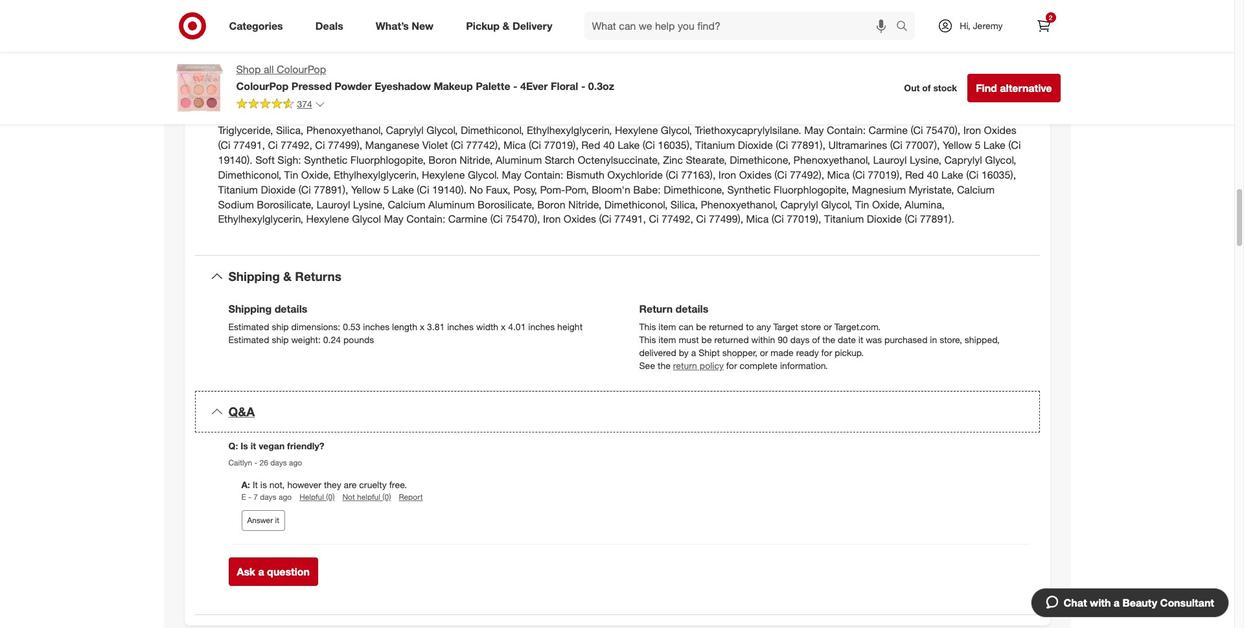 Task type: describe. For each thing, give the bounding box(es) containing it.
2 vertical spatial contain:
[[406, 213, 445, 226]]

know
[[491, 13, 512, 24]]

ci down the me,
[[315, 139, 325, 152]]

a:
[[241, 479, 250, 490]]

search
[[891, 20, 922, 33]]

info
[[264, 57, 286, 72]]

0 vertical spatial dioxide
[[738, 139, 773, 152]]

lake up myristate,
[[941, 168, 964, 181]]

babe:
[[633, 183, 661, 196]]

- left 0.3oz
[[581, 80, 585, 93]]

must
[[679, 334, 699, 345]]

2
[[1049, 14, 1053, 21]]

1 horizontal spatial phenoxyethanol,
[[701, 198, 778, 211]]

0 horizontal spatial ethylhexylglycerin,
[[218, 213, 303, 226]]

1 horizontal spatial report
[[550, 13, 578, 24]]

what's new
[[376, 19, 434, 32]]

2 inches from the left
[[447, 322, 474, 333]]

shop
[[236, 63, 261, 76]]

2 vertical spatial 77019),
[[787, 213, 821, 226]]

weight:
[[291, 334, 321, 345]]

2 horizontal spatial caprylyl
[[945, 154, 982, 167]]

glycol
[[352, 213, 381, 226]]

talc,
[[542, 109, 562, 122]]

1 vertical spatial magnesium
[[852, 183, 906, 196]]

0 horizontal spatial iron
[[543, 213, 561, 226]]

0 horizontal spatial may
[[384, 213, 404, 226]]

2 vertical spatial item
[[659, 334, 676, 345]]

alumina,
[[905, 198, 945, 211]]

2 vertical spatial or
[[760, 347, 768, 358]]

- left 7
[[248, 492, 251, 502]]

triglyceride,
[[218, 124, 273, 137]]

it inside return details this item can be returned to any target store or target.com. this item must be returned within 90 days of the date it was purchased in store, shipped, delivered by a shipt shopper, or made ready for pickup. see the return policy for complete information.
[[859, 334, 863, 345]]

0 horizontal spatial 77891),
[[314, 183, 348, 196]]

lake up octenylsuccinate,
[[618, 139, 640, 152]]

helpful
[[357, 492, 380, 502]]

1 vertical spatial colourpop
[[236, 80, 289, 93]]

0 vertical spatial 19140).
[[218, 154, 253, 167]]

2 ship from the top
[[272, 334, 289, 345]]

0 vertical spatial dimethicone,
[[871, 109, 932, 122]]

1 horizontal spatial may
[[502, 168, 522, 181]]

77492),
[[790, 168, 824, 181]]

aren't
[[328, 13, 350, 24]]

octenylsuccinate,
[[578, 154, 660, 167]]

caitlyn
[[228, 458, 252, 468]]

helpful
[[299, 492, 324, 502]]

target.com.
[[835, 322, 881, 333]]

pickup & delivery link
[[455, 12, 569, 40]]

store
[[801, 322, 821, 333]]

faux,
[[486, 183, 511, 196]]

was
[[866, 334, 882, 345]]

0 horizontal spatial aluminum
[[428, 198, 475, 211]]

2 horizontal spatial dioxide
[[867, 213, 902, 226]]

we
[[444, 13, 456, 24]]

glycol.
[[468, 168, 499, 181]]

1 vertical spatial returned
[[714, 334, 749, 345]]

2 vertical spatial lauroyl
[[317, 198, 350, 211]]

0 horizontal spatial 5
[[383, 183, 389, 196]]

free.
[[389, 479, 407, 490]]

2 vertical spatial a
[[1114, 597, 1120, 610]]

1 horizontal spatial 77491,
[[614, 213, 646, 226]]

1 horizontal spatial yellow
[[943, 139, 972, 152]]

2 vertical spatial synthetic
[[727, 183, 771, 196]]

sigh:
[[278, 154, 301, 167]]

chat with a beauty consultant
[[1064, 597, 1214, 610]]

- inside q: is it vegan friendly? caitlyn - 26 days ago
[[254, 458, 257, 468]]

they
[[324, 479, 341, 490]]

2 horizontal spatial 77019),
[[868, 168, 902, 181]]

e
[[241, 492, 246, 502]]

77163),
[[681, 168, 716, 181]]

3.81
[[427, 322, 445, 333]]

0 vertical spatial nitride,
[[596, 109, 629, 122]]

0 vertical spatial red
[[581, 139, 600, 152]]

find alternative
[[976, 82, 1052, 95]]

floral
[[551, 80, 578, 93]]

glycol, down 77492),
[[821, 198, 852, 211]]

374 link
[[236, 98, 325, 113]]

delivery
[[513, 19, 552, 32]]

beauty
[[1123, 597, 1158, 610]]

26
[[260, 458, 268, 468]]

0 vertical spatial hexylene
[[615, 124, 658, 137]]

0 horizontal spatial caprylyl
[[386, 124, 424, 137]]

0 vertical spatial returned
[[709, 322, 744, 333]]

not helpful  (0) button
[[342, 492, 391, 503]]

helpful  (0)
[[299, 492, 335, 502]]

ingredients:
[[218, 90, 277, 103]]

1 vertical spatial synthetic
[[304, 154, 348, 167]]

return details this item can be returned to any target store or target.com. this item must be returned within 90 days of the date it was purchased in store, shipped, delivered by a shipt shopper, or made ready for pickup. see the return policy for complete information.
[[639, 303, 1000, 371]]

0 vertical spatial 77019),
[[544, 139, 579, 152]]

0 horizontal spatial calcium
[[388, 198, 426, 211]]

breath,
[[253, 109, 286, 122]]

2 x from the left
[[501, 322, 506, 333]]

1 horizontal spatial 77499),
[[709, 213, 743, 226]]

image of colourpop pressed powder eyeshadow makeup palette - 4ever floral - 0.3oz image
[[174, 62, 226, 114]]

0 vertical spatial item
[[251, 13, 269, 24]]

1 horizontal spatial 75470),
[[926, 124, 961, 137]]

1 this from the top
[[639, 322, 656, 333]]

1 horizontal spatial caprylyl
[[780, 198, 818, 211]]

helpful  (0) button
[[299, 492, 335, 503]]

1 vertical spatial item
[[659, 322, 676, 333]]

0 horizontal spatial 77491,
[[233, 139, 265, 152]]

0 horizontal spatial oxides
[[564, 213, 596, 226]]

0 vertical spatial to
[[480, 13, 488, 24]]

glycol, down caprylic/capric
[[985, 154, 1016, 167]]

0 vertical spatial for
[[821, 347, 832, 358]]

accurate
[[353, 13, 388, 24]]

1 vertical spatial report
[[399, 492, 423, 502]]

label info button
[[195, 44, 1040, 85]]

0 vertical spatial synthetic
[[417, 109, 461, 122]]

answer
[[247, 516, 273, 525]]

made
[[771, 347, 794, 358]]

1 vertical spatial the
[[823, 334, 835, 345]]

0.53
[[343, 322, 361, 333]]

0 horizontal spatial 77492,
[[281, 139, 312, 152]]

0 vertical spatial 77499),
[[328, 139, 362, 152]]

2 horizontal spatial ethylhexylglycerin,
[[527, 124, 612, 137]]

pickup & delivery
[[466, 19, 552, 32]]

no
[[470, 183, 483, 196]]

policy
[[700, 360, 724, 371]]

0.3oz
[[588, 80, 614, 93]]

0 vertical spatial oxides
[[984, 124, 1017, 137]]

flourish:
[[375, 109, 415, 122]]

pom-
[[540, 183, 565, 196]]

cruelty
[[359, 479, 387, 490]]

& for shipping
[[283, 269, 292, 284]]

1 horizontal spatial calcium
[[957, 183, 995, 196]]

of inside return details this item can be returned to any target store or target.com. this item must be returned within 90 days of the date it was purchased in store, shipped, delivered by a shipt shopper, or made ready for pickup. see the return policy for complete information.
[[812, 334, 820, 345]]

1 horizontal spatial 40
[[927, 168, 939, 181]]

label info
[[228, 57, 286, 72]]

0 horizontal spatial 16035),
[[658, 139, 692, 152]]

shipping & returns button
[[195, 256, 1040, 297]]

0 horizontal spatial fluorphlogopite,
[[350, 154, 426, 167]]

0 horizontal spatial silica,
[[276, 124, 303, 137]]

1 vertical spatial dioxide
[[261, 183, 296, 196]]

0 horizontal spatial 75470),
[[506, 213, 540, 226]]

incorrect
[[581, 13, 617, 24]]

0 vertical spatial lauroyl
[[699, 109, 733, 122]]

1 vertical spatial 19140).
[[432, 183, 467, 196]]

1 horizontal spatial the
[[658, 360, 671, 371]]

find alternative button
[[968, 74, 1061, 102]]

1 vertical spatial mica
[[827, 168, 850, 181]]

hi,
[[960, 20, 971, 31]]

violet
[[422, 139, 448, 152]]

are
[[344, 479, 357, 490]]

to inside return details this item can be returned to any target store or target.com. this item must be returned within 90 days of the date it was purchased in store, shipped, delivered by a shipt shopper, or made ready for pickup. see the return policy for complete information.
[[746, 322, 754, 333]]

1 horizontal spatial iron
[[719, 168, 736, 181]]

shop all colourpop colourpop pressed powder eyeshadow makeup palette - 4ever floral - 0.3oz
[[236, 63, 614, 93]]

2 horizontal spatial iron
[[963, 124, 981, 137]]

e - 7 days ago
[[241, 492, 292, 502]]

0 vertical spatial be
[[696, 322, 707, 333]]

1 vertical spatial or
[[824, 322, 832, 333]]

ingredients: baby's breath, water me, fleurty, flourish: synthetic fluorphlogopite, talc, boron nitride, zinc stearate, lauroyl lysine, magnesium stearate, dimethicone, caprylic/capric triglyceride, silica, phenoxyethanol, caprylyl glycol, dimethiconol, ethylhexylglycerin, hexylene glycol, triethoxycaprylylsilane. may contain: carmine (ci 75470), iron oxides (ci 77491, ci 77492, ci 77499), manganese violet (ci 77742), mica (ci 77019), red 40 lake (ci 16035), titanium dioxide (ci 77891), ultramarines (ci 77007), yellow 5 lake (ci 19140). soft sigh: synthetic fluorphlogopite, boron nitride, aluminum starch octenylsuccinate, zinc stearate, dimethicone, phenoxyethanol, lauroyl lysine, caprylyl glycol, dimethiconol, tin oxide, ethylhexylglycerin, hexylene glycol. may contain: bismuth oxychloride (ci 77163), iron oxides (ci 77492), mica (ci 77019), red 40 lake (ci 16035), titanium dioxide (ci 77891), yellow 5 lake (ci 19140). no faux, posy, pom-pom, bloom'n babe: dimethicone, synthetic fluorphlogopite, magnesium myristate, calcium sodium borosilicate, lauroyl lysine, calcium aluminum borosilicate, boron nitride, dimethiconol, silica, phenoxyethanol, caprylyl glycol, tin oxide, alumina, ethylhexylglycerin, hexylene glycol may contain: carmine (ci 75470), iron oxides (ci 77491, ci 77492, ci 77499), mica (ci 77019), titanium dioxide (ci 77891).
[[218, 90, 1021, 226]]

1 vertical spatial lysine,
[[910, 154, 942, 167]]

1 horizontal spatial oxide,
[[872, 198, 902, 211]]

1 vertical spatial yellow
[[351, 183, 380, 196]]

pickup
[[466, 19, 500, 32]]

1 vertical spatial 77492,
[[662, 213, 693, 226]]

new
[[412, 19, 434, 32]]

sodium
[[218, 198, 254, 211]]

lake down manganese
[[392, 183, 414, 196]]

1 vertical spatial 16035),
[[982, 168, 1016, 181]]

1 vertical spatial silica,
[[671, 198, 698, 211]]

palette
[[476, 80, 510, 93]]

1 horizontal spatial aluminum
[[496, 154, 542, 167]]

0 horizontal spatial the
[[236, 13, 249, 24]]

1 vertical spatial red
[[905, 168, 924, 181]]

1 horizontal spatial zinc
[[663, 154, 683, 167]]

shipping for shipping details estimated ship dimensions: 0.53 inches length x 3.81 inches width x 4.01 inches height estimated ship weight: 0.24 pounds
[[228, 303, 272, 316]]

2 vertical spatial boron
[[537, 198, 565, 211]]

What can we help you find? suggestions appear below search field
[[584, 12, 900, 40]]

0 vertical spatial contain:
[[827, 124, 866, 137]]

1 inches from the left
[[363, 322, 390, 333]]

categories link
[[218, 12, 299, 40]]

2 horizontal spatial fluorphlogopite,
[[774, 183, 849, 196]]

4.01
[[508, 322, 526, 333]]

0 horizontal spatial dimethiconol,
[[218, 168, 281, 181]]

0 vertical spatial oxide,
[[301, 168, 331, 181]]

soft
[[255, 154, 275, 167]]

triethoxycaprylylsilane.
[[695, 124, 801, 137]]

report button
[[399, 492, 423, 503]]

1 vertical spatial a
[[258, 566, 264, 579]]

if the item details above aren't accurate or complete, we want to know about it. report incorrect product info.
[[228, 13, 670, 24]]

2 vertical spatial days
[[260, 492, 276, 502]]

baby's
[[218, 109, 250, 122]]

not,
[[269, 479, 285, 490]]

0 horizontal spatial tin
[[284, 168, 298, 181]]

2 horizontal spatial dimethiconol,
[[604, 198, 668, 211]]

ci down 77163),
[[696, 213, 706, 226]]

all
[[264, 63, 274, 76]]

1 horizontal spatial 5
[[975, 139, 981, 152]]

height
[[557, 322, 583, 333]]

powder
[[335, 80, 372, 93]]



Task type: vqa. For each thing, say whether or not it's contained in the screenshot.
or to the middle
yes



Task type: locate. For each thing, give the bounding box(es) containing it.
0 horizontal spatial for
[[726, 360, 737, 371]]

2 vertical spatial phenoxyethanol,
[[701, 198, 778, 211]]

nitride,
[[596, 109, 629, 122], [460, 154, 493, 167], [568, 198, 602, 211]]

q:
[[228, 441, 238, 452]]

or down "within"
[[760, 347, 768, 358]]

red up myristate,
[[905, 168, 924, 181]]

1 vertical spatial titanium
[[218, 183, 258, 196]]

water
[[289, 109, 316, 122]]

ask
[[237, 566, 255, 579]]

iron right 77163),
[[719, 168, 736, 181]]

days inside q: is it vegan friendly? caitlyn - 26 days ago
[[270, 458, 287, 468]]

4ever
[[520, 80, 548, 93]]

2 estimated from the top
[[228, 334, 269, 345]]

fluorphlogopite,
[[464, 109, 539, 122], [350, 154, 426, 167], [774, 183, 849, 196]]

0 vertical spatial 77492,
[[281, 139, 312, 152]]

glycol, up 'violet'
[[427, 124, 458, 137]]

1 vertical spatial dimethicone,
[[730, 154, 791, 167]]

0 vertical spatial 5
[[975, 139, 981, 152]]

question
[[267, 566, 310, 579]]

2 this from the top
[[639, 334, 656, 345]]

0 vertical spatial may
[[804, 124, 824, 137]]

it right 'is'
[[251, 441, 256, 452]]

0 vertical spatial colourpop
[[277, 63, 326, 76]]

caprylyl
[[386, 124, 424, 137], [945, 154, 982, 167], [780, 198, 818, 211]]

- left 4ever
[[513, 80, 518, 93]]

titanium
[[695, 139, 735, 152], [218, 183, 258, 196], [824, 213, 864, 226]]

1 horizontal spatial hexylene
[[422, 168, 465, 181]]

1 x from the left
[[420, 322, 425, 333]]

label
[[228, 57, 261, 72]]

dimethicone, down "out" on the right top of the page
[[871, 109, 932, 122]]

hexylene
[[615, 124, 658, 137], [422, 168, 465, 181], [306, 213, 349, 226]]

carmine down no
[[448, 213, 487, 226]]

75470), up 77007),
[[926, 124, 961, 137]]

jeremy
[[973, 20, 1003, 31]]

dimethicone, down 77163),
[[664, 183, 725, 196]]

1 horizontal spatial lysine,
[[735, 109, 767, 122]]

a inside return details this item can be returned to any target store or target.com. this item must be returned within 90 days of the date it was purchased in store, shipped, delivered by a shipt shopper, or made ready for pickup. see the return policy for complete information.
[[691, 347, 696, 358]]

shipping
[[228, 269, 280, 284], [228, 303, 272, 316]]

0 horizontal spatial it
[[251, 441, 256, 452]]

details left above
[[272, 13, 298, 24]]

details inside shipping details estimated ship dimensions: 0.53 inches length x 3.81 inches width x 4.01 inches height estimated ship weight: 0.24 pounds
[[275, 303, 307, 316]]

1 shipping from the top
[[228, 269, 280, 284]]

phenoxyethanol, down 77163),
[[701, 198, 778, 211]]

1 horizontal spatial x
[[501, 322, 506, 333]]

return
[[673, 360, 697, 371]]

1 vertical spatial dimethiconol,
[[218, 168, 281, 181]]

hexylene up octenylsuccinate,
[[615, 124, 658, 137]]

2 borosilicate, from the left
[[478, 198, 534, 211]]

it left was on the bottom of page
[[859, 334, 863, 345]]

0 vertical spatial 77891),
[[791, 139, 826, 152]]

1 (0) from the left
[[326, 492, 335, 502]]

hexylene left glycol
[[306, 213, 349, 226]]

1 ship from the top
[[272, 322, 289, 333]]

return policy link
[[673, 360, 724, 371]]

search button
[[891, 12, 922, 43]]

may right glycol
[[384, 213, 404, 226]]

delivered
[[639, 347, 677, 358]]

starch
[[545, 154, 575, 167]]

2 vertical spatial dimethiconol,
[[604, 198, 668, 211]]

calcium down manganese
[[388, 198, 426, 211]]

0 vertical spatial magnesium
[[770, 109, 824, 122]]

2 horizontal spatial phenoxyethanol,
[[794, 154, 870, 167]]

fluorphlogopite, down palette at the left of page
[[464, 109, 539, 122]]

77499), down 77163),
[[709, 213, 743, 226]]

2 horizontal spatial hexylene
[[615, 124, 658, 137]]

manganese
[[365, 139, 419, 152]]

0 vertical spatial zinc
[[632, 109, 652, 122]]

dimethicone, down triethoxycaprylylsilane.
[[730, 154, 791, 167]]

be
[[696, 322, 707, 333], [701, 334, 712, 345]]

ethylhexylglycerin, down talc,
[[527, 124, 612, 137]]

0 horizontal spatial phenoxyethanol,
[[306, 124, 383, 137]]

iron down pom-
[[543, 213, 561, 226]]

pressed
[[291, 80, 332, 93]]

not
[[342, 492, 355, 502]]

complete,
[[401, 13, 441, 24]]

shopper,
[[722, 347, 757, 358]]

2 horizontal spatial may
[[804, 124, 824, 137]]

x left 4.01
[[501, 322, 506, 333]]

oxides down pom,
[[564, 213, 596, 226]]

boron right talc,
[[565, 109, 593, 122]]

0 vertical spatial fluorphlogopite,
[[464, 109, 539, 122]]

& for pickup
[[503, 19, 510, 32]]

bloom'n
[[592, 183, 630, 196]]

0 vertical spatial &
[[503, 19, 510, 32]]

(0)
[[326, 492, 335, 502], [382, 492, 391, 502]]

0 vertical spatial calcium
[[957, 183, 995, 196]]

77492, up sigh:
[[281, 139, 312, 152]]

shipping for shipping & returns
[[228, 269, 280, 284]]

in
[[930, 334, 937, 345]]

fluorphlogopite, down 77492),
[[774, 183, 849, 196]]

7
[[253, 492, 258, 502]]

2 vertical spatial mica
[[746, 213, 769, 226]]

pounds
[[343, 334, 374, 345]]

is
[[260, 479, 267, 490]]

borosilicate,
[[257, 198, 314, 211], [478, 198, 534, 211]]

days inside return details this item can be returned to any target store or target.com. this item must be returned within 90 days of the date it was purchased in store, shipped, delivered by a shipt shopper, or made ready for pickup. see the return policy for complete information.
[[790, 334, 810, 345]]

details up dimensions:
[[275, 303, 307, 316]]

carmine up ultramarines
[[869, 124, 908, 137]]

&
[[503, 19, 510, 32], [283, 269, 292, 284]]

nitride, down 0.3oz
[[596, 109, 629, 122]]

me,
[[319, 109, 336, 122]]

purchased
[[884, 334, 928, 345]]

caprylyl down 77492),
[[780, 198, 818, 211]]

0 vertical spatial of
[[922, 82, 931, 93]]

0 vertical spatial a
[[691, 347, 696, 358]]

borosilicate, down faux, in the top left of the page
[[478, 198, 534, 211]]

(0) inside helpful  (0) button
[[326, 492, 335, 502]]

1 vertical spatial lauroyl
[[873, 154, 907, 167]]

2 vertical spatial may
[[384, 213, 404, 226]]

1 vertical spatial it
[[251, 441, 256, 452]]

to right want
[[480, 13, 488, 24]]

shipping & returns
[[228, 269, 341, 284]]

red up bismuth
[[581, 139, 600, 152]]

however
[[287, 479, 321, 490]]

77742),
[[466, 139, 501, 152]]

contain: right glycol
[[406, 213, 445, 226]]

details for shipping
[[275, 303, 307, 316]]

5
[[975, 139, 981, 152], [383, 183, 389, 196]]

yellow down caprylic/capric
[[943, 139, 972, 152]]

1 horizontal spatial mica
[[746, 213, 769, 226]]

1 horizontal spatial of
[[922, 82, 931, 93]]

phenoxyethanol,
[[306, 124, 383, 137], [794, 154, 870, 167], [701, 198, 778, 211]]

16035),
[[658, 139, 692, 152], [982, 168, 1016, 181]]

ethylhexylglycerin, down manganese
[[334, 168, 419, 181]]

for right ready
[[821, 347, 832, 358]]

zinc up octenylsuccinate,
[[632, 109, 652, 122]]

the right if
[[236, 13, 249, 24]]

oxides down triethoxycaprylylsilane.
[[739, 168, 772, 181]]

0 horizontal spatial yellow
[[351, 183, 380, 196]]

1 horizontal spatial to
[[746, 322, 754, 333]]

it
[[253, 479, 258, 490]]

77492, down 77163),
[[662, 213, 693, 226]]

deals
[[315, 19, 343, 32]]

titanium up sodium
[[218, 183, 258, 196]]

- left 26
[[254, 458, 257, 468]]

19140). left no
[[432, 183, 467, 196]]

contain: up ultramarines
[[827, 124, 866, 137]]

2 horizontal spatial lysine,
[[910, 154, 942, 167]]

1 vertical spatial tin
[[855, 198, 869, 211]]

shipped,
[[965, 334, 1000, 345]]

1 vertical spatial 5
[[383, 183, 389, 196]]

shipping inside shipping details estimated ship dimensions: 0.53 inches length x 3.81 inches width x 4.01 inches height estimated ship weight: 0.24 pounds
[[228, 303, 272, 316]]

silica,
[[276, 124, 303, 137], [671, 198, 698, 211]]

0 vertical spatial carmine
[[869, 124, 908, 137]]

1 borosilicate, from the left
[[257, 198, 314, 211]]

2 vertical spatial iron
[[543, 213, 561, 226]]

1 horizontal spatial (0)
[[382, 492, 391, 502]]

above
[[301, 13, 325, 24]]

shipping inside "dropdown button"
[[228, 269, 280, 284]]

by
[[679, 347, 689, 358]]

75470),
[[926, 124, 961, 137], [506, 213, 540, 226]]

a
[[691, 347, 696, 358], [258, 566, 264, 579], [1114, 597, 1120, 610]]

shipping left the returns
[[228, 269, 280, 284]]

a: it is not, however they are cruelty free.
[[241, 479, 407, 490]]

product
[[619, 13, 651, 24]]

estimated left weight:
[[228, 334, 269, 345]]

titanium down 77492),
[[824, 213, 864, 226]]

1 vertical spatial estimated
[[228, 334, 269, 345]]

tin down ultramarines
[[855, 198, 869, 211]]

alternative
[[1000, 82, 1052, 95]]

inches right 4.01
[[528, 322, 555, 333]]

2 vertical spatial lysine,
[[353, 198, 385, 211]]

caprylic/capric
[[935, 109, 1007, 122]]

0 horizontal spatial a
[[258, 566, 264, 579]]

phenoxyethanol, up 77492),
[[794, 154, 870, 167]]

1 vertical spatial ago
[[279, 492, 292, 502]]

5 down caprylic/capric
[[975, 139, 981, 152]]

1 horizontal spatial carmine
[[869, 124, 908, 137]]

dimethiconol, down soft
[[218, 168, 281, 181]]

1 vertical spatial carmine
[[448, 213, 487, 226]]

stock
[[933, 82, 957, 93]]

yellow up glycol
[[351, 183, 380, 196]]

1 horizontal spatial it
[[275, 516, 279, 525]]

magnesium up triethoxycaprylylsilane.
[[770, 109, 824, 122]]

nitride, down 77742),
[[460, 154, 493, 167]]

1 vertical spatial ship
[[272, 334, 289, 345]]

q&a button
[[195, 392, 1040, 433]]

2 vertical spatial it
[[275, 516, 279, 525]]

(0) down "they"
[[326, 492, 335, 502]]

40 up octenylsuccinate,
[[603, 139, 615, 152]]

1 vertical spatial may
[[502, 168, 522, 181]]

0 vertical spatial shipping
[[228, 269, 280, 284]]

1 horizontal spatial 77492,
[[662, 213, 693, 226]]

3 inches from the left
[[528, 322, 555, 333]]

1 vertical spatial oxides
[[739, 168, 772, 181]]

0 vertical spatial mica
[[504, 139, 526, 152]]

dimethiconol, up 77742),
[[461, 124, 524, 137]]

2 vertical spatial nitride,
[[568, 198, 602, 211]]

2 (0) from the left
[[382, 492, 391, 502]]

mica
[[504, 139, 526, 152], [827, 168, 850, 181], [746, 213, 769, 226]]

report right it.
[[550, 13, 578, 24]]

oxide, left "alumina,"
[[872, 198, 902, 211]]

1 vertical spatial hexylene
[[422, 168, 465, 181]]

ci down babe:
[[649, 213, 659, 226]]

2 horizontal spatial a
[[1114, 597, 1120, 610]]

ago down the "not,"
[[279, 492, 292, 502]]

of
[[922, 82, 931, 93], [812, 334, 820, 345]]

dioxide down sigh:
[[261, 183, 296, 196]]

red
[[581, 139, 600, 152], [905, 168, 924, 181]]

lake down caprylic/capric
[[984, 139, 1006, 152]]

it inside q: is it vegan friendly? caitlyn - 26 days ago
[[251, 441, 256, 452]]

caprylyl down flourish: at the top
[[386, 124, 424, 137]]

1 vertical spatial for
[[726, 360, 737, 371]]

can
[[679, 322, 694, 333]]

item left can
[[659, 322, 676, 333]]

ethylhexylglycerin,
[[527, 124, 612, 137], [334, 168, 419, 181], [218, 213, 303, 226]]

hexylene down 'violet'
[[422, 168, 465, 181]]

1 estimated from the top
[[228, 322, 269, 333]]

0 vertical spatial aluminum
[[496, 154, 542, 167]]

lysine, down 77007),
[[910, 154, 942, 167]]

1 vertical spatial days
[[270, 458, 287, 468]]

0 horizontal spatial 77499),
[[328, 139, 362, 152]]

a right with
[[1114, 597, 1120, 610]]

1 horizontal spatial titanium
[[695, 139, 735, 152]]

returns
[[295, 269, 341, 284]]

oxide, down sigh:
[[301, 168, 331, 181]]

zinc up 77163),
[[663, 154, 683, 167]]

77019), down 77492),
[[787, 213, 821, 226]]

for down shopper,
[[726, 360, 737, 371]]

2 horizontal spatial lauroyl
[[873, 154, 907, 167]]

myristate,
[[909, 183, 954, 196]]

dioxide down triethoxycaprylylsilane.
[[738, 139, 773, 152]]

& inside "dropdown button"
[[283, 269, 292, 284]]

to
[[480, 13, 488, 24], [746, 322, 754, 333]]

synthetic right sigh:
[[304, 154, 348, 167]]

categories
[[229, 19, 283, 32]]

0 horizontal spatial of
[[812, 334, 820, 345]]

or right store
[[824, 322, 832, 333]]

out
[[904, 82, 920, 93]]

ship left dimensions:
[[272, 322, 289, 333]]

this down 'return'
[[639, 322, 656, 333]]

77019), up starch
[[544, 139, 579, 152]]

(0) inside not helpful  (0) button
[[382, 492, 391, 502]]

ago down friendly?
[[289, 458, 302, 468]]

2 shipping from the top
[[228, 303, 272, 316]]

77891),
[[791, 139, 826, 152], [314, 183, 348, 196]]

bismuth
[[566, 168, 605, 181]]

& left about
[[503, 19, 510, 32]]

1 vertical spatial boron
[[429, 154, 457, 167]]

fleurty,
[[338, 109, 372, 122]]

dioxide left 77891).
[[867, 213, 902, 226]]

ci
[[268, 139, 278, 152], [315, 139, 325, 152], [649, 213, 659, 226], [696, 213, 706, 226]]

0 horizontal spatial report
[[399, 492, 423, 502]]

ago inside q: is it vegan friendly? caitlyn - 26 days ago
[[289, 458, 302, 468]]

1 vertical spatial caprylyl
[[945, 154, 982, 167]]

1 horizontal spatial borosilicate,
[[478, 198, 534, 211]]

77019), down ultramarines
[[868, 168, 902, 181]]

details for return
[[676, 303, 709, 316]]

ultramarines
[[828, 139, 887, 152]]

to left any
[[746, 322, 754, 333]]

colourpop down all at the top of page
[[236, 80, 289, 93]]

glycol, up 77163),
[[661, 124, 692, 137]]

contain: up pom-
[[524, 168, 563, 181]]

within
[[751, 334, 775, 345]]

ask a question button
[[228, 558, 318, 586]]

1 horizontal spatial dimethicone,
[[730, 154, 791, 167]]

1 vertical spatial iron
[[719, 168, 736, 181]]

a right by
[[691, 347, 696, 358]]

0 horizontal spatial titanium
[[218, 183, 258, 196]]

ci up soft
[[268, 139, 278, 152]]

days up ready
[[790, 334, 810, 345]]

0 horizontal spatial carmine
[[448, 213, 487, 226]]

not helpful  (0)
[[342, 492, 391, 502]]

store,
[[940, 334, 962, 345]]

item
[[251, 13, 269, 24], [659, 322, 676, 333], [659, 334, 676, 345]]

0 horizontal spatial (0)
[[326, 492, 335, 502]]

0 vertical spatial lysine,
[[735, 109, 767, 122]]

oxides down caprylic/capric
[[984, 124, 1017, 137]]

2 vertical spatial dioxide
[[867, 213, 902, 226]]

synthetic up 'violet'
[[417, 109, 461, 122]]

1 vertical spatial 77499),
[[709, 213, 743, 226]]

days right 7
[[260, 492, 276, 502]]

chat with a beauty consultant button
[[1031, 588, 1229, 618]]

details inside return details this item can be returned to any target store or target.com. this item must be returned within 90 days of the date it was purchased in store, shipped, delivered by a shipt shopper, or made ready for pickup. see the return policy for complete information.
[[676, 303, 709, 316]]

boron down 'violet'
[[429, 154, 457, 167]]

lysine, up glycol
[[353, 198, 385, 211]]

2 vertical spatial hexylene
[[306, 213, 349, 226]]

it inside button
[[275, 516, 279, 525]]

ethylhexylglycerin, down sodium
[[218, 213, 303, 226]]

dimethiconol, down babe:
[[604, 198, 668, 211]]



